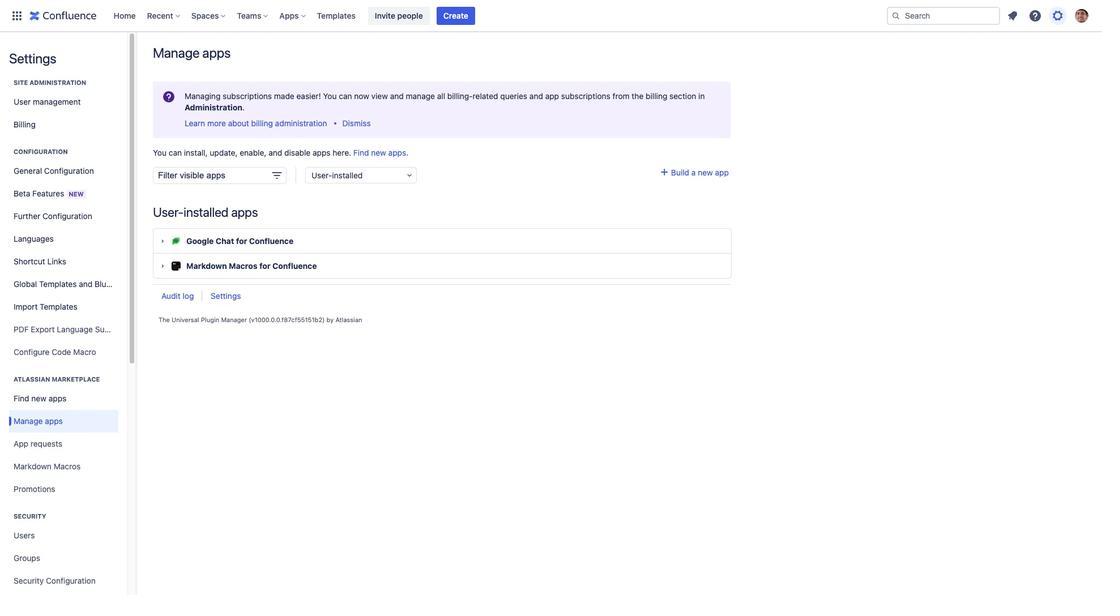 Task type: locate. For each thing, give the bounding box(es) containing it.
manager
[[221, 316, 247, 324]]

shortcut
[[14, 257, 45, 266]]

0 vertical spatial billing
[[646, 91, 668, 101]]

confluence up markdown macros for confluence
[[249, 236, 294, 246]]

managing
[[185, 91, 221, 101]]

1 horizontal spatial you
[[323, 91, 337, 101]]

1 vertical spatial markdown
[[14, 462, 52, 471]]

appswitcher icon image
[[10, 9, 24, 22]]

apps button
[[276, 7, 310, 25]]

0 vertical spatial new
[[371, 148, 386, 158]]

export
[[31, 325, 55, 334]]

0 vertical spatial manage apps
[[153, 45, 231, 61]]

subscriptions left from
[[561, 91, 611, 101]]

for down google chat for confluence
[[259, 261, 271, 271]]

1 horizontal spatial user-
[[312, 171, 332, 180]]

0 vertical spatial installed
[[332, 171, 363, 180]]

0 vertical spatial markdown
[[186, 261, 227, 271]]

billing right about
[[251, 118, 273, 128]]

1 security from the top
[[14, 513, 46, 520]]

notification icon image
[[1006, 9, 1020, 22]]

configuration up "general"
[[14, 148, 68, 155]]

1 vertical spatial can
[[169, 148, 182, 158]]

further
[[14, 211, 40, 221]]

1 horizontal spatial billing
[[646, 91, 668, 101]]

here.
[[333, 148, 351, 158]]

installed down here.
[[332, 171, 363, 180]]

None field
[[153, 167, 287, 184]]

2 vertical spatial templates
[[40, 302, 77, 312]]

atlassian marketplace
[[14, 376, 100, 383]]

markdown for markdown macros for confluence
[[186, 261, 227, 271]]

macros inside atlassian marketplace "group"
[[54, 462, 81, 471]]

find
[[353, 148, 369, 158], [14, 394, 29, 403]]

0 vertical spatial macros
[[229, 261, 258, 271]]

and inside "link"
[[79, 279, 93, 289]]

can left the install,
[[169, 148, 182, 158]]

manage apps down spaces
[[153, 45, 231, 61]]

can inside managing subscriptions made easier! you can now view and manage all billing-related queries and app subscriptions from the billing section in administration .
[[339, 91, 352, 101]]

can left the now
[[339, 91, 352, 101]]

the universal plugin manager (v1000.0.0.f87cf55151b2) by atlassian
[[159, 316, 362, 324]]

user- for user-installed
[[312, 171, 332, 180]]

create link
[[437, 7, 475, 25]]

promotions link
[[9, 478, 118, 501]]

0 vertical spatial app
[[545, 91, 559, 101]]

security configuration link
[[9, 570, 118, 593]]

manage apps link
[[9, 410, 118, 433]]

0 horizontal spatial can
[[169, 148, 182, 158]]

manage
[[406, 91, 435, 101]]

1 horizontal spatial installed
[[332, 171, 363, 180]]

confluence
[[249, 236, 294, 246], [273, 261, 317, 271]]

people
[[398, 10, 423, 20]]

configuration down groups link
[[46, 576, 96, 586]]

atlassian link
[[336, 316, 362, 324]]

1 horizontal spatial administration
[[275, 118, 327, 128]]

1 horizontal spatial atlassian
[[336, 316, 362, 324]]

2 subscriptions from the left
[[561, 91, 611, 101]]

configuration for general
[[44, 166, 94, 176]]

new
[[371, 148, 386, 158], [698, 168, 713, 177], [31, 394, 46, 403]]

you left the install,
[[153, 148, 167, 158]]

1 vertical spatial security
[[14, 576, 44, 586]]

atlassian up find new apps on the bottom of page
[[14, 376, 50, 383]]

administration up management
[[30, 79, 86, 86]]

0 vertical spatial you
[[323, 91, 337, 101]]

markdown down google
[[186, 261, 227, 271]]

apps left here.
[[313, 148, 331, 158]]

languages
[[14, 234, 54, 244]]

0 horizontal spatial user-
[[153, 205, 184, 220]]

billing
[[14, 120, 36, 129]]

1 horizontal spatial settings
[[211, 291, 241, 301]]

requests
[[31, 439, 62, 449]]

further configuration link
[[9, 205, 118, 228]]

configuration up languages link
[[43, 211, 92, 221]]

macros down google chat for confluence
[[229, 261, 258, 271]]

new down atlassian marketplace
[[31, 394, 46, 403]]

settings
[[9, 50, 56, 66], [211, 291, 241, 301]]

you right easier!
[[323, 91, 337, 101]]

global templates and blueprints
[[14, 279, 132, 289]]

easier!
[[297, 91, 321, 101]]

1 horizontal spatial markdown
[[186, 261, 227, 271]]

1 vertical spatial administration
[[275, 118, 327, 128]]

for for chat
[[236, 236, 247, 246]]

subscriptions up .
[[223, 91, 272, 101]]

0 horizontal spatial markdown
[[14, 462, 52, 471]]

0 horizontal spatial settings
[[9, 50, 56, 66]]

site administration group
[[9, 67, 118, 139]]

atlassian inside atlassian marketplace "group"
[[14, 376, 50, 383]]

and right queries
[[530, 91, 543, 101]]

shortcut links link
[[9, 250, 118, 273]]

configuration up new
[[44, 166, 94, 176]]

app right queries
[[545, 91, 559, 101]]

from
[[613, 91, 630, 101]]

1 vertical spatial confluence
[[273, 261, 317, 271]]

1 vertical spatial for
[[259, 261, 271, 271]]

0 horizontal spatial macros
[[54, 462, 81, 471]]

language
[[57, 325, 93, 334]]

1 horizontal spatial macros
[[229, 261, 258, 271]]

templates for global templates and blueprints
[[39, 279, 77, 289]]

by
[[327, 316, 334, 324]]

0 horizontal spatial new
[[31, 394, 46, 403]]

promotions
[[14, 484, 55, 494]]

1 horizontal spatial for
[[259, 261, 271, 271]]

0 vertical spatial security
[[14, 513, 46, 520]]

the
[[159, 316, 170, 324]]

0 vertical spatial manage
[[153, 45, 200, 61]]

1 vertical spatial atlassian
[[14, 376, 50, 383]]

0 horizontal spatial find
[[14, 394, 29, 403]]

administration down easier!
[[275, 118, 327, 128]]

0 horizontal spatial atlassian
[[14, 376, 50, 383]]

macros for markdown macros
[[54, 462, 81, 471]]

0 horizontal spatial installed
[[184, 205, 229, 220]]

1 horizontal spatial new
[[371, 148, 386, 158]]

manage down 'recent' 'dropdown button'
[[153, 45, 200, 61]]

1 vertical spatial you
[[153, 148, 167, 158]]

google
[[186, 236, 214, 246]]

banner containing home
[[0, 0, 1103, 32]]

settings icon image
[[1052, 9, 1065, 22]]

spaces
[[191, 10, 219, 20]]

0 vertical spatial user-
[[312, 171, 332, 180]]

1 vertical spatial user-
[[153, 205, 184, 220]]

0 horizontal spatial administration
[[30, 79, 86, 86]]

new left the apps.
[[371, 148, 386, 158]]

2 horizontal spatial new
[[698, 168, 713, 177]]

1 vertical spatial find
[[14, 394, 29, 403]]

2 security from the top
[[14, 576, 44, 586]]

settings link
[[211, 291, 241, 301]]

0 horizontal spatial manage apps
[[14, 416, 63, 426]]

you can install, update, enable, and disable apps here. find new apps.
[[153, 148, 409, 158]]

macros for markdown macros for confluence
[[229, 261, 258, 271]]

1 vertical spatial new
[[698, 168, 713, 177]]

macros down app requests link
[[54, 462, 81, 471]]

apps up google chat for confluence
[[231, 205, 258, 220]]

audit
[[161, 291, 181, 301]]

banner
[[0, 0, 1103, 32]]

pdf
[[14, 325, 29, 334]]

0 horizontal spatial app
[[545, 91, 559, 101]]

1 horizontal spatial manage
[[153, 45, 200, 61]]

app
[[545, 91, 559, 101], [715, 168, 729, 177]]

markdown up promotions
[[14, 462, 52, 471]]

templates link
[[314, 7, 359, 25]]

configuration inside "link"
[[44, 166, 94, 176]]

confluence image
[[29, 9, 97, 22], [29, 9, 97, 22]]

new right a
[[698, 168, 713, 177]]

manage up "app"
[[14, 416, 43, 426]]

configuration for security
[[46, 576, 96, 586]]

templates right apps popup button
[[317, 10, 356, 20]]

your profile and preferences image
[[1075, 9, 1089, 22]]

0 vertical spatial find
[[353, 148, 369, 158]]

recent
[[147, 10, 173, 20]]

configuration inside security group
[[46, 576, 96, 586]]

installed
[[332, 171, 363, 180], [184, 205, 229, 220]]

now
[[354, 91, 369, 101]]

users link
[[9, 525, 118, 547]]

markdown macros link
[[9, 456, 118, 478]]

billing right the
[[646, 91, 668, 101]]

teams
[[237, 10, 261, 20]]

and left disable
[[269, 148, 282, 158]]

update,
[[210, 148, 238, 158]]

new inside find new apps link
[[31, 394, 46, 403]]

markdown for markdown macros
[[14, 462, 52, 471]]

administration inside group
[[30, 79, 86, 86]]

build
[[671, 168, 690, 177]]

confluence up (v1000.0.0.f87cf55151b2)
[[273, 261, 317, 271]]

configure
[[14, 347, 50, 357]]

the
[[632, 91, 644, 101]]

create
[[443, 10, 468, 20]]

0 vertical spatial confluence
[[249, 236, 294, 246]]

configuration group
[[9, 136, 132, 367]]

configure code macro
[[14, 347, 96, 357]]

a
[[692, 168, 696, 177]]

markdown inside markdown macros link
[[14, 462, 52, 471]]

0 vertical spatial can
[[339, 91, 352, 101]]

marketplace
[[52, 376, 100, 383]]

for for macros
[[259, 261, 271, 271]]

for right chat
[[236, 236, 247, 246]]

1 vertical spatial macros
[[54, 462, 81, 471]]

configuration for further
[[43, 211, 92, 221]]

1 vertical spatial manage apps
[[14, 416, 63, 426]]

and left blueprints
[[79, 279, 93, 289]]

search image
[[892, 11, 901, 20]]

manage apps up "app requests" in the bottom left of the page
[[14, 416, 63, 426]]

billing inside managing subscriptions made easier! you can now view and manage all billing-related queries and app subscriptions from the billing section in administration .
[[646, 91, 668, 101]]

1 vertical spatial installed
[[184, 205, 229, 220]]

settings up site
[[9, 50, 56, 66]]

dismiss link
[[343, 118, 371, 128]]

1 vertical spatial settings
[[211, 291, 241, 301]]

billing
[[646, 91, 668, 101], [251, 118, 273, 128]]

1 vertical spatial app
[[715, 168, 729, 177]]

installed up google
[[184, 205, 229, 220]]

atlassian marketplace group
[[9, 364, 118, 504]]

templates down links
[[39, 279, 77, 289]]

templates up pdf export language support link
[[40, 302, 77, 312]]

1 vertical spatial billing
[[251, 118, 273, 128]]

settings up "manager" at the left bottom of page
[[211, 291, 241, 301]]

1 vertical spatial templates
[[39, 279, 77, 289]]

0 vertical spatial administration
[[30, 79, 86, 86]]

import templates link
[[9, 296, 118, 318]]

0 horizontal spatial manage
[[14, 416, 43, 426]]

blueprints
[[95, 279, 132, 289]]

plugin
[[201, 316, 219, 324]]

0 vertical spatial templates
[[317, 10, 356, 20]]

pdf export language support link
[[9, 318, 124, 341]]

0 horizontal spatial subscriptions
[[223, 91, 272, 101]]

manage apps
[[153, 45, 231, 61], [14, 416, 63, 426]]

1 horizontal spatial can
[[339, 91, 352, 101]]

2 vertical spatial new
[[31, 394, 46, 403]]

0 vertical spatial for
[[236, 236, 247, 246]]

find right here.
[[353, 148, 369, 158]]

atlassian right "by"
[[336, 316, 362, 324]]

learn more about billing administration
[[185, 118, 327, 128]]

teams button
[[234, 7, 273, 25]]

security down groups
[[14, 576, 44, 586]]

0 horizontal spatial for
[[236, 236, 247, 246]]

install,
[[184, 148, 208, 158]]

user management
[[14, 97, 81, 107]]

1 vertical spatial manage
[[14, 416, 43, 426]]

find down atlassian marketplace
[[14, 394, 29, 403]]

and
[[390, 91, 404, 101], [530, 91, 543, 101], [269, 148, 282, 158], [79, 279, 93, 289]]

billing-
[[448, 91, 473, 101]]

security up users
[[14, 513, 46, 520]]

app right a
[[715, 168, 729, 177]]

1 horizontal spatial subscriptions
[[561, 91, 611, 101]]



Task type: describe. For each thing, give the bounding box(es) containing it.
user- for user-installed apps
[[153, 205, 184, 220]]

invite
[[375, 10, 395, 20]]

you inside managing subscriptions made easier! you can now view and manage all billing-related queries and app subscriptions from the billing section in administration .
[[323, 91, 337, 101]]

enable,
[[240, 148, 267, 158]]

find inside atlassian marketplace "group"
[[14, 394, 29, 403]]

manage apps inside atlassian marketplace "group"
[[14, 416, 63, 426]]

groups link
[[9, 547, 118, 570]]

spaces button
[[188, 7, 230, 25]]

confluence for google chat for confluence
[[249, 236, 294, 246]]

chat
[[216, 236, 234, 246]]

user-installed
[[312, 171, 363, 180]]

installed for user-installed apps
[[184, 205, 229, 220]]

security group
[[9, 501, 118, 595]]

audit log
[[161, 291, 194, 301]]

apps
[[280, 10, 299, 20]]

apps down atlassian marketplace
[[49, 394, 66, 403]]

site
[[14, 79, 28, 86]]

configure code macro link
[[9, 341, 118, 364]]

collapse sidebar image
[[124, 37, 148, 60]]

user
[[14, 97, 31, 107]]

invite people
[[375, 10, 423, 20]]

related
[[473, 91, 498, 101]]

find new apps link
[[9, 388, 118, 410]]

templates for import templates
[[40, 302, 77, 312]]

manage inside atlassian marketplace "group"
[[14, 416, 43, 426]]

import
[[14, 302, 38, 312]]

more
[[207, 118, 226, 128]]

billing link
[[9, 113, 118, 136]]

(v1000.0.0.f87cf55151b2)
[[249, 316, 325, 324]]

apps up requests
[[45, 416, 63, 426]]

learn more about billing administration link
[[185, 118, 327, 128]]

code
[[52, 347, 71, 357]]

markdown macros for confluence
[[186, 261, 317, 271]]

learn
[[185, 118, 205, 128]]

0 horizontal spatial you
[[153, 148, 167, 158]]

global templates and blueprints link
[[9, 273, 132, 296]]

queries
[[500, 91, 528, 101]]

find new apps
[[14, 394, 66, 403]]

1 horizontal spatial app
[[715, 168, 729, 177]]

languages link
[[9, 228, 118, 250]]

find new apps. link
[[353, 148, 409, 158]]

support
[[95, 325, 124, 334]]

global element
[[7, 0, 885, 31]]

shortcut links
[[14, 257, 66, 266]]

security configuration
[[14, 576, 96, 586]]

and right view
[[390, 91, 404, 101]]

groups
[[14, 554, 40, 563]]

made
[[274, 91, 295, 101]]

home link
[[110, 7, 139, 25]]

small image
[[660, 168, 669, 177]]

help icon image
[[1029, 9, 1043, 22]]

google chat for confluence
[[186, 236, 294, 246]]

app inside managing subscriptions made easier! you can now view and manage all billing-related queries and app subscriptions from the billing section in administration .
[[545, 91, 559, 101]]

management
[[33, 97, 81, 107]]

installed for user-installed
[[332, 171, 363, 180]]

disable
[[284, 148, 311, 158]]

features
[[32, 188, 64, 198]]

dismiss
[[343, 118, 371, 128]]

invite people button
[[368, 7, 430, 25]]

section
[[670, 91, 697, 101]]

user-installed apps
[[153, 205, 258, 220]]

security for security configuration
[[14, 576, 44, 586]]

build a new app
[[669, 168, 729, 177]]

recent button
[[144, 7, 185, 25]]

confluence for markdown macros for confluence
[[273, 261, 317, 271]]

0 horizontal spatial billing
[[251, 118, 273, 128]]

app requests link
[[9, 433, 118, 456]]

0 vertical spatial settings
[[9, 50, 56, 66]]

users
[[14, 531, 35, 541]]

about
[[228, 118, 249, 128]]

import templates
[[14, 302, 77, 312]]

administration
[[185, 103, 242, 112]]

general
[[14, 166, 42, 176]]

1 horizontal spatial manage apps
[[153, 45, 231, 61]]

managing subscriptions made easier! you can now view and manage all billing-related queries and app subscriptions from the billing section in administration .
[[185, 91, 705, 112]]

view
[[371, 91, 388, 101]]

new
[[69, 190, 84, 197]]

1 subscriptions from the left
[[223, 91, 272, 101]]

app requests
[[14, 439, 62, 449]]

general configuration link
[[9, 160, 118, 182]]

security for security
[[14, 513, 46, 520]]

build a new app link
[[660, 168, 729, 177]]

0 vertical spatial atlassian
[[336, 316, 362, 324]]

universal
[[172, 316, 199, 324]]

apps down spaces popup button
[[202, 45, 231, 61]]

beta features new
[[14, 188, 84, 198]]

markdown macros
[[14, 462, 81, 471]]

general configuration
[[14, 166, 94, 176]]

macro
[[73, 347, 96, 357]]

templates inside global element
[[317, 10, 356, 20]]

Search field
[[887, 7, 1001, 25]]

global
[[14, 279, 37, 289]]

user management link
[[9, 91, 118, 113]]

1 horizontal spatial find
[[353, 148, 369, 158]]

all
[[437, 91, 445, 101]]

site administration
[[14, 79, 86, 86]]

links
[[47, 257, 66, 266]]



Task type: vqa. For each thing, say whether or not it's contained in the screenshot.
Users link
yes



